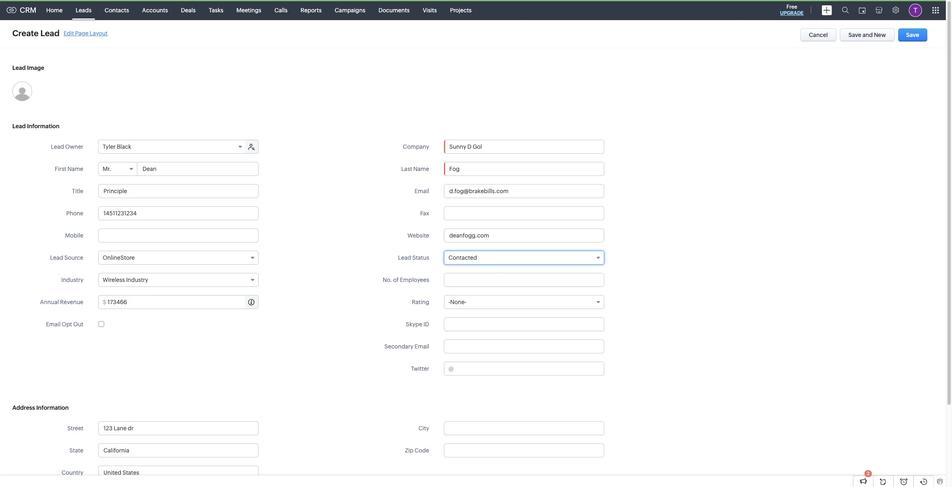 Task type: vqa. For each thing, say whether or not it's contained in the screenshot.
Email Opt Out
yes



Task type: describe. For each thing, give the bounding box(es) containing it.
-
[[449, 299, 451, 306]]

create
[[12, 28, 39, 38]]

and
[[863, 32, 874, 38]]

campaigns
[[335, 7, 366, 13]]

mobile
[[65, 232, 83, 239]]

out
[[73, 321, 83, 328]]

crm
[[20, 6, 36, 14]]

save for save
[[907, 32, 920, 38]]

deals
[[181, 7, 196, 13]]

name for first name
[[68, 166, 83, 172]]

create lead edit page layout
[[12, 28, 108, 38]]

opt
[[62, 321, 72, 328]]

cancel button
[[801, 28, 837, 42]]

-None- field
[[444, 295, 605, 309]]

no. of employees
[[383, 277, 429, 283]]

lead for lead status
[[398, 255, 411, 261]]

calls
[[275, 7, 288, 13]]

calendar image
[[859, 7, 866, 13]]

address
[[12, 405, 35, 411]]

cancel
[[810, 32, 829, 38]]

save and new button
[[840, 28, 895, 42]]

meetings
[[237, 7, 262, 13]]

rating
[[412, 299, 429, 306]]

phone
[[66, 210, 83, 217]]

campaigns link
[[328, 0, 372, 20]]

profile element
[[905, 0, 928, 20]]

2
[[868, 471, 870, 476]]

1 industry from the left
[[61, 277, 83, 283]]

street
[[67, 425, 83, 432]]

visits link
[[417, 0, 444, 20]]

accounts link
[[136, 0, 175, 20]]

meetings link
[[230, 0, 268, 20]]

accounts
[[142, 7, 168, 13]]

reports
[[301, 7, 322, 13]]

documents link
[[372, 0, 417, 20]]

mr.
[[103, 166, 111, 172]]

lead for lead image
[[12, 65, 26, 71]]

contacts link
[[98, 0, 136, 20]]

calls link
[[268, 0, 294, 20]]

free upgrade
[[781, 4, 804, 16]]

projects
[[450, 7, 472, 13]]

address information
[[12, 405, 69, 411]]

save button
[[899, 28, 928, 42]]

email for email
[[415, 188, 429, 195]]

lead source
[[50, 255, 83, 261]]

create menu image
[[822, 5, 833, 15]]

first name
[[55, 166, 83, 172]]

owner
[[65, 144, 83, 150]]

fax
[[420, 210, 429, 217]]

layout
[[90, 30, 108, 36]]

tasks link
[[202, 0, 230, 20]]

upgrade
[[781, 10, 804, 16]]

crm link
[[7, 6, 36, 14]]

zip code
[[405, 448, 429, 454]]

free
[[787, 4, 798, 10]]

skype id
[[406, 321, 429, 328]]

2 vertical spatial email
[[415, 344, 429, 350]]

lead for lead information
[[12, 123, 26, 130]]

image image
[[12, 81, 32, 101]]

lead for lead owner
[[51, 144, 64, 150]]

wireless industry
[[103, 277, 148, 283]]

website
[[408, 232, 429, 239]]

email opt out
[[46, 321, 83, 328]]

secondary
[[385, 344, 414, 350]]

annual revenue
[[40, 299, 83, 306]]

documents
[[379, 7, 410, 13]]

information for lead information
[[27, 123, 59, 130]]

country
[[62, 470, 83, 476]]

first
[[55, 166, 66, 172]]

lead information
[[12, 123, 59, 130]]

visits
[[423, 7, 437, 13]]

employees
[[400, 277, 429, 283]]

title
[[72, 188, 83, 195]]



Task type: locate. For each thing, give the bounding box(es) containing it.
save and new
[[849, 32, 887, 38]]

None text field
[[444, 162, 605, 176], [138, 163, 258, 176], [98, 184, 259, 198], [444, 184, 605, 198], [98, 229, 259, 243], [444, 229, 605, 243], [444, 273, 605, 287], [108, 296, 258, 309], [99, 467, 258, 480], [444, 162, 605, 176], [138, 163, 258, 176], [98, 184, 259, 198], [444, 184, 605, 198], [98, 229, 259, 243], [444, 229, 605, 243], [444, 273, 605, 287], [108, 296, 258, 309], [99, 467, 258, 480]]

code
[[415, 448, 429, 454]]

lead left status
[[398, 255, 411, 261]]

edit page layout link
[[64, 30, 108, 36]]

tyler
[[103, 144, 116, 150]]

@
[[449, 366, 454, 372]]

projects link
[[444, 0, 479, 20]]

state
[[69, 448, 83, 454]]

onlinestore
[[103, 255, 135, 261]]

email
[[415, 188, 429, 195], [46, 321, 61, 328], [415, 344, 429, 350]]

1 save from the left
[[849, 32, 862, 38]]

lead owner
[[51, 144, 83, 150]]

lead left edit
[[40, 28, 60, 38]]

industry inside field
[[126, 277, 148, 283]]

Wireless Industry field
[[98, 273, 259, 287]]

industry right wireless
[[126, 277, 148, 283]]

name for last name
[[414, 166, 429, 172]]

email up twitter on the bottom left of page
[[415, 344, 429, 350]]

image
[[27, 65, 44, 71]]

zip
[[405, 448, 414, 454]]

information for address information
[[36, 405, 69, 411]]

revenue
[[60, 299, 83, 306]]

leads link
[[69, 0, 98, 20]]

Tyler Black field
[[99, 140, 246, 153]]

email for email opt out
[[46, 321, 61, 328]]

of
[[394, 277, 399, 283]]

no.
[[383, 277, 392, 283]]

deals link
[[175, 0, 202, 20]]

information up lead owner
[[27, 123, 59, 130]]

city
[[419, 425, 429, 432]]

lead left owner
[[51, 144, 64, 150]]

skype
[[406, 321, 423, 328]]

tasks
[[209, 7, 224, 13]]

lead left image
[[12, 65, 26, 71]]

0 vertical spatial information
[[27, 123, 59, 130]]

annual
[[40, 299, 59, 306]]

0 horizontal spatial industry
[[61, 277, 83, 283]]

wireless
[[103, 277, 125, 283]]

lead image
[[12, 65, 44, 71]]

0 horizontal spatial name
[[68, 166, 83, 172]]

name right first
[[68, 166, 83, 172]]

1 vertical spatial email
[[46, 321, 61, 328]]

save left the and
[[849, 32, 862, 38]]

1 horizontal spatial name
[[414, 166, 429, 172]]

search element
[[838, 0, 854, 20]]

page
[[75, 30, 89, 36]]

save for save and new
[[849, 32, 862, 38]]

status
[[413, 255, 429, 261]]

secondary email
[[385, 344, 429, 350]]

create menu element
[[817, 0, 838, 20]]

none-
[[451, 299, 467, 306]]

$
[[103, 299, 106, 306]]

save
[[849, 32, 862, 38], [907, 32, 920, 38]]

edit
[[64, 30, 74, 36]]

twitter
[[411, 366, 429, 372]]

0 horizontal spatial save
[[849, 32, 862, 38]]

lead down image
[[12, 123, 26, 130]]

home link
[[40, 0, 69, 20]]

name
[[68, 166, 83, 172], [414, 166, 429, 172]]

new
[[875, 32, 887, 38]]

lead left 'source'
[[50, 255, 63, 261]]

2 name from the left
[[414, 166, 429, 172]]

-none-
[[449, 299, 467, 306]]

2 save from the left
[[907, 32, 920, 38]]

tyler black
[[103, 144, 131, 150]]

Contacted field
[[444, 251, 605, 265]]

OnlineStore field
[[98, 251, 259, 265]]

source
[[64, 255, 83, 261]]

name right last
[[414, 166, 429, 172]]

lead status
[[398, 255, 429, 261]]

email left opt at left bottom
[[46, 321, 61, 328]]

None field
[[445, 140, 604, 153], [99, 467, 258, 480], [445, 140, 604, 153], [99, 467, 258, 480]]

lead
[[40, 28, 60, 38], [12, 65, 26, 71], [12, 123, 26, 130], [51, 144, 64, 150], [50, 255, 63, 261], [398, 255, 411, 261]]

last
[[402, 166, 413, 172]]

home
[[46, 7, 63, 13]]

Mr. field
[[99, 163, 137, 176]]

last name
[[402, 166, 429, 172]]

1 horizontal spatial save
[[907, 32, 920, 38]]

search image
[[843, 7, 850, 14]]

lead for lead source
[[50, 255, 63, 261]]

id
[[424, 321, 429, 328]]

profile image
[[910, 3, 923, 17]]

2 industry from the left
[[126, 277, 148, 283]]

company
[[403, 144, 429, 150]]

1 name from the left
[[68, 166, 83, 172]]

contacts
[[105, 7, 129, 13]]

contacted
[[449, 255, 477, 261]]

save down profile element
[[907, 32, 920, 38]]

1 horizontal spatial industry
[[126, 277, 148, 283]]

email up fax
[[415, 188, 429, 195]]

information right address
[[36, 405, 69, 411]]

information
[[27, 123, 59, 130], [36, 405, 69, 411]]

None text field
[[445, 140, 604, 153], [98, 207, 259, 221], [444, 207, 605, 221], [444, 318, 605, 332], [444, 340, 605, 354], [455, 362, 604, 376], [98, 422, 259, 436], [444, 422, 605, 436], [98, 444, 259, 458], [444, 444, 605, 458], [445, 140, 604, 153], [98, 207, 259, 221], [444, 207, 605, 221], [444, 318, 605, 332], [444, 340, 605, 354], [455, 362, 604, 376], [98, 422, 259, 436], [444, 422, 605, 436], [98, 444, 259, 458], [444, 444, 605, 458]]

industry
[[61, 277, 83, 283], [126, 277, 148, 283]]

1 vertical spatial information
[[36, 405, 69, 411]]

0 vertical spatial email
[[415, 188, 429, 195]]

leads
[[76, 7, 92, 13]]

industry up 'revenue'
[[61, 277, 83, 283]]

black
[[117, 144, 131, 150]]



